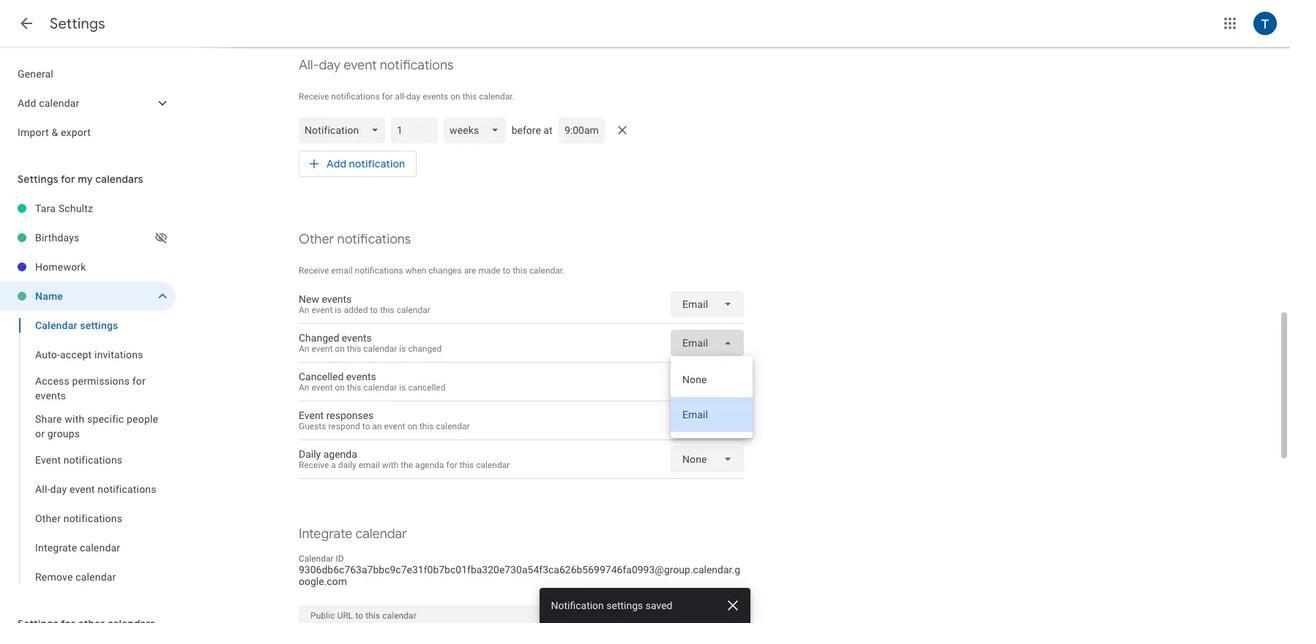 Task type: describe. For each thing, give the bounding box(es) containing it.
with inside share with specific people or groups
[[65, 414, 84, 425]]

daily
[[338, 461, 356, 471]]

on right the "all-"
[[450, 92, 460, 102]]

receive notifications for all-day events on this calendar.
[[299, 92, 515, 102]]

tree containing general
[[0, 59, 176, 147]]

1 week before at 9am element
[[299, 114, 744, 146]]

calendar inside cancelled events an event on this calendar is cancelled
[[363, 383, 397, 393]]

all- inside group
[[35, 484, 50, 496]]

event inside event responses guests respond to an event on this calendar
[[384, 422, 405, 432]]

event responses guests respond to an event on this calendar
[[299, 410, 470, 432]]

add calendar
[[18, 97, 79, 109]]

general
[[18, 68, 53, 80]]

add for add notification
[[327, 157, 347, 171]]

calendar id 9306db6c763a7bbc9c7e31f0b7bc01fba320e730a54f3ca626b5699746fa0993@group.calendar.g oogle.com
[[299, 554, 740, 588]]

Weeks in advance for notification number field
[[397, 117, 432, 144]]

this inside daily agenda receive a daily email with the agenda for this calendar
[[460, 461, 474, 471]]

calendar inside event responses guests respond to an event on this calendar
[[436, 422, 470, 432]]

to inside event responses guests respond to an event on this calendar
[[362, 422, 370, 432]]

on inside cancelled events an event on this calendar is cancelled
[[335, 383, 345, 393]]

calendar for calendar id 9306db6c763a7bbc9c7e31f0b7bc01fba320e730a54f3ca626b5699746fa0993@group.calendar.g oogle.com
[[299, 554, 334, 565]]

respond
[[328, 422, 360, 432]]

1 horizontal spatial integrate calendar
[[299, 527, 407, 543]]

import
[[18, 127, 49, 138]]

this inside cancelled events an event on this calendar is cancelled
[[347, 383, 361, 393]]

0 vertical spatial other
[[299, 231, 334, 248]]

all-
[[395, 92, 407, 102]]

events for cancelled events
[[346, 371, 376, 383]]

integrate inside the settings for my calendars tree
[[35, 543, 77, 554]]

birthdays tree item
[[0, 223, 176, 253]]

calendars
[[95, 173, 143, 186]]

share with specific people or groups
[[35, 414, 158, 440]]

event for event notifications
[[35, 455, 61, 466]]

at
[[544, 124, 553, 136]]

1 option from the top
[[671, 362, 753, 398]]

1 horizontal spatial all-
[[299, 57, 319, 74]]

calendar for calendar settings
[[35, 320, 77, 332]]

this inside changed events an event on this calendar is changed
[[347, 344, 361, 354]]

with inside daily agenda receive a daily email with the agenda for this calendar
[[382, 461, 399, 471]]

settings for my calendars tree
[[0, 194, 176, 592]]

for left the "all-"
[[382, 92, 393, 102]]

people
[[127, 414, 158, 425]]

my
[[78, 173, 93, 186]]

homework tree item
[[0, 253, 176, 282]]

settings for settings for my calendars
[[18, 173, 58, 186]]

is for cancelled events
[[399, 383, 406, 393]]

notification
[[551, 600, 604, 612]]

oogle.com
[[299, 576, 347, 588]]

saved
[[646, 600, 673, 612]]

an for cancelled events
[[299, 383, 309, 393]]

id
[[336, 554, 344, 565]]

this inside new events an event is added to this calendar
[[380, 305, 395, 316]]

is for changed events
[[399, 344, 406, 354]]

this inside event responses guests respond to an event on this calendar
[[420, 422, 434, 432]]

is inside new events an event is added to this calendar
[[335, 305, 342, 316]]

settings for settings
[[50, 15, 105, 33]]

events right the "all-"
[[423, 92, 448, 102]]

an event on this calendar is changed list box
[[671, 357, 753, 439]]

cancelled events an event on this calendar is cancelled
[[299, 371, 446, 393]]

event inside new events an event is added to this calendar
[[312, 305, 333, 316]]

to inside new events an event is added to this calendar
[[370, 305, 378, 316]]

Time of day text field
[[564, 123, 599, 138]]

0 vertical spatial other notifications
[[299, 231, 411, 248]]

all-day event notifications inside group
[[35, 484, 156, 496]]

go back image
[[18, 15, 35, 32]]

this right the made on the top of the page
[[513, 266, 527, 276]]

are
[[464, 266, 476, 276]]

for left my
[[61, 173, 75, 186]]

other inside group
[[35, 513, 61, 525]]

calendar inside new events an event is added to this calendar
[[397, 305, 430, 316]]

changed
[[408, 344, 442, 354]]

receive for all-
[[299, 92, 329, 102]]

schultz
[[58, 203, 93, 215]]

added
[[344, 305, 368, 316]]

responses
[[326, 410, 374, 422]]

changed
[[299, 332, 339, 344]]

settings for calendar
[[80, 320, 118, 332]]

a
[[331, 461, 336, 471]]

event inside cancelled events an event on this calendar is cancelled
[[312, 383, 333, 393]]

auto-
[[35, 349, 60, 361]]

when
[[406, 266, 426, 276]]

events for changed events
[[342, 332, 372, 344]]

changed events an event on this calendar is changed
[[299, 332, 442, 354]]

groups
[[47, 428, 80, 440]]

0 vertical spatial day
[[319, 57, 341, 74]]

cancelled
[[299, 371, 344, 383]]

before at
[[512, 124, 553, 136]]

0 horizontal spatial agenda
[[323, 449, 357, 461]]

daily
[[299, 449, 321, 461]]

event inside changed events an event on this calendar is changed
[[312, 344, 333, 354]]

permissions
[[72, 376, 130, 387]]



Task type: vqa. For each thing, say whether or not it's contained in the screenshot.
13's All day cell
no



Task type: locate. For each thing, give the bounding box(es) containing it.
an inside changed events an event on this calendar is changed
[[299, 344, 309, 354]]

tree
[[0, 59, 176, 147]]

all-day event notifications down event notifications in the bottom of the page
[[35, 484, 156, 496]]

1 horizontal spatial event
[[299, 410, 324, 422]]

1 vertical spatial email
[[359, 461, 380, 471]]

integrate
[[299, 527, 352, 543], [35, 543, 77, 554]]

1 horizontal spatial email
[[359, 461, 380, 471]]

2 vertical spatial an
[[299, 383, 309, 393]]

settings
[[50, 15, 105, 33], [18, 173, 58, 186]]

notifications
[[380, 57, 454, 74], [331, 92, 380, 102], [337, 231, 411, 248], [355, 266, 403, 276], [64, 455, 122, 466], [98, 484, 156, 496], [64, 513, 122, 525]]

0 horizontal spatial settings
[[80, 320, 118, 332]]

events down changed events an event on this calendar is changed
[[346, 371, 376, 383]]

on up responses
[[335, 383, 345, 393]]

all-day event notifications up the "all-"
[[299, 57, 454, 74]]

for inside access permissions for events
[[132, 376, 146, 387]]

1 horizontal spatial agenda
[[415, 461, 444, 471]]

integrate calendar up remove calendar
[[35, 543, 120, 554]]

an up guests
[[299, 383, 309, 393]]

1 vertical spatial calendar
[[299, 554, 334, 565]]

email up new events an event is added to this calendar
[[331, 266, 353, 276]]

share
[[35, 414, 62, 425]]

2 vertical spatial is
[[399, 383, 406, 393]]

0 horizontal spatial integrate
[[35, 543, 77, 554]]

0 vertical spatial to
[[503, 266, 511, 276]]

1 an from the top
[[299, 305, 309, 316]]

all-day event notifications
[[299, 57, 454, 74], [35, 484, 156, 496]]

add notification button
[[299, 146, 417, 182]]

1 vertical spatial an
[[299, 344, 309, 354]]

None text field
[[310, 621, 732, 624]]

receive
[[299, 92, 329, 102], [299, 266, 329, 276], [299, 461, 329, 471]]

add for add calendar
[[18, 97, 36, 109]]

option
[[671, 362, 753, 398], [671, 398, 753, 433]]

is inside changed events an event on this calendar is changed
[[399, 344, 406, 354]]

2 an from the top
[[299, 344, 309, 354]]

this down cancelled on the bottom left of the page
[[420, 422, 434, 432]]

invitations
[[94, 349, 143, 361]]

0 vertical spatial with
[[65, 414, 84, 425]]

this
[[463, 92, 477, 102], [513, 266, 527, 276], [380, 305, 395, 316], [347, 344, 361, 354], [347, 383, 361, 393], [420, 422, 434, 432], [460, 461, 474, 471]]

is
[[335, 305, 342, 316], [399, 344, 406, 354], [399, 383, 406, 393]]

event up responses
[[312, 383, 333, 393]]

integrate up remove
[[35, 543, 77, 554]]

settings for notification
[[607, 600, 644, 612]]

event right an
[[384, 422, 405, 432]]

2 receive from the top
[[299, 266, 329, 276]]

settings for my calendars
[[18, 173, 143, 186]]

calendar inside group
[[35, 320, 77, 332]]

an for changed events
[[299, 344, 309, 354]]

event up cancelled
[[312, 344, 333, 354]]

is inside cancelled events an event on this calendar is cancelled
[[399, 383, 406, 393]]

9306db6c763a7bbc9c7e31f0b7bc01fba320e730a54f3ca626b5699746fa0993@group.calendar.g
[[299, 565, 740, 576]]

add up import
[[18, 97, 36, 109]]

on inside event responses guests respond to an event on this calendar
[[407, 422, 417, 432]]

1 vertical spatial event
[[35, 455, 61, 466]]

1 vertical spatial to
[[370, 305, 378, 316]]

3 an from the top
[[299, 383, 309, 393]]

0 horizontal spatial email
[[331, 266, 353, 276]]

add inside "button"
[[327, 157, 347, 171]]

integrate up the id
[[299, 527, 352, 543]]

event
[[299, 410, 324, 422], [35, 455, 61, 466]]

agenda down respond
[[323, 449, 357, 461]]

1 horizontal spatial calendar
[[299, 554, 334, 565]]

calendar settings
[[35, 320, 118, 332]]

all-
[[299, 57, 319, 74], [35, 484, 50, 496]]

1 horizontal spatial all-day event notifications
[[299, 57, 454, 74]]

calendar inside the calendar id 9306db6c763a7bbc9c7e31f0b7bc01fba320e730a54f3ca626b5699746fa0993@group.calendar.g oogle.com
[[299, 554, 334, 565]]

0 vertical spatial is
[[335, 305, 342, 316]]

tara schultz
[[35, 203, 93, 215]]

1 vertical spatial day
[[407, 92, 420, 102]]

before
[[512, 124, 541, 136]]

with
[[65, 414, 84, 425], [382, 461, 399, 471]]

other notifications
[[299, 231, 411, 248], [35, 513, 122, 525]]

to right 'added'
[[370, 305, 378, 316]]

add notification
[[327, 157, 405, 171]]

0 horizontal spatial event
[[35, 455, 61, 466]]

notification
[[349, 157, 405, 171]]

specific
[[87, 414, 124, 425]]

an inside cancelled events an event on this calendar is cancelled
[[299, 383, 309, 393]]

calendar. up 1 week before at 9am element
[[479, 92, 515, 102]]

events inside cancelled events an event on this calendar is cancelled
[[346, 371, 376, 383]]

import & export
[[18, 127, 91, 138]]

tara schultz tree item
[[0, 194, 176, 223]]

tara
[[35, 203, 56, 215]]

1 receive from the top
[[299, 92, 329, 102]]

event up "changed"
[[312, 305, 333, 316]]

calendar left the id
[[299, 554, 334, 565]]

email
[[331, 266, 353, 276], [359, 461, 380, 471]]

or
[[35, 428, 45, 440]]

settings left saved
[[607, 600, 644, 612]]

0 horizontal spatial integrate calendar
[[35, 543, 120, 554]]

settings heading
[[50, 15, 105, 33]]

integrate calendar up the id
[[299, 527, 407, 543]]

other
[[299, 231, 334, 248], [35, 513, 61, 525]]

access permissions for events
[[35, 376, 146, 402]]

1 horizontal spatial other
[[299, 231, 334, 248]]

with left the
[[382, 461, 399, 471]]

add left notification
[[327, 157, 347, 171]]

1 vertical spatial all-day event notifications
[[35, 484, 156, 496]]

1 horizontal spatial other notifications
[[299, 231, 411, 248]]

day inside the settings for my calendars tree
[[50, 484, 67, 496]]

0 vertical spatial an
[[299, 305, 309, 316]]

1 vertical spatial other notifications
[[35, 513, 122, 525]]

0 horizontal spatial add
[[18, 97, 36, 109]]

this right "changed"
[[347, 344, 361, 354]]

2 option from the top
[[671, 398, 753, 433]]

events for new events
[[322, 294, 352, 305]]

remove calendar
[[35, 572, 116, 584]]

for right the
[[446, 461, 457, 471]]

event down the "or"
[[35, 455, 61, 466]]

receive for other
[[299, 266, 329, 276]]

for down invitations
[[132, 376, 146, 387]]

remove
[[35, 572, 73, 584]]

0 vertical spatial calendar
[[35, 320, 77, 332]]

integrate calendar inside the settings for my calendars tree
[[35, 543, 120, 554]]

events inside new events an event is added to this calendar
[[322, 294, 352, 305]]

the
[[401, 461, 413, 471]]

an inside new events an event is added to this calendar
[[299, 305, 309, 316]]

0 horizontal spatial all-
[[35, 484, 50, 496]]

other up new
[[299, 231, 334, 248]]

calendar. right the made on the top of the page
[[529, 266, 565, 276]]

name
[[35, 291, 63, 302]]

calendar
[[35, 320, 77, 332], [299, 554, 334, 565]]

0 horizontal spatial all-day event notifications
[[35, 484, 156, 496]]

1 vertical spatial settings
[[18, 173, 58, 186]]

0 vertical spatial add
[[18, 97, 36, 109]]

settings inside tree
[[80, 320, 118, 332]]

is left 'added'
[[335, 305, 342, 316]]

this right 'added'
[[380, 305, 395, 316]]

birthdays
[[35, 232, 79, 244]]

1 horizontal spatial with
[[382, 461, 399, 471]]

other notifications inside group
[[35, 513, 122, 525]]

None field
[[299, 117, 391, 144], [444, 117, 512, 144], [671, 291, 744, 318], [671, 330, 744, 357], [671, 447, 744, 473], [299, 117, 391, 144], [444, 117, 512, 144], [671, 291, 744, 318], [671, 330, 744, 357], [671, 447, 744, 473]]

calendar inside daily agenda receive a daily email with the agenda for this calendar
[[476, 461, 510, 471]]

1 vertical spatial calendar.
[[529, 266, 565, 276]]

export
[[61, 127, 91, 138]]

on inside changed events an event on this calendar is changed
[[335, 344, 345, 354]]

0 vertical spatial receive
[[299, 92, 329, 102]]

group
[[0, 311, 176, 592]]

with up 'groups'
[[65, 414, 84, 425]]

2 vertical spatial day
[[50, 484, 67, 496]]

event notifications
[[35, 455, 122, 466]]

add inside tree
[[18, 97, 36, 109]]

for
[[382, 92, 393, 102], [61, 173, 75, 186], [132, 376, 146, 387], [446, 461, 457, 471]]

0 vertical spatial settings
[[80, 320, 118, 332]]

an
[[372, 422, 382, 432]]

events inside changed events an event on this calendar is changed
[[342, 332, 372, 344]]

0 horizontal spatial other notifications
[[35, 513, 122, 525]]

this right the
[[460, 461, 474, 471]]

event inside the settings for my calendars tree
[[35, 455, 61, 466]]

agenda right the
[[415, 461, 444, 471]]

on up cancelled
[[335, 344, 345, 354]]

name link
[[35, 282, 149, 311]]

settings
[[80, 320, 118, 332], [607, 600, 644, 612]]

agenda
[[323, 449, 357, 461], [415, 461, 444, 471]]

day
[[319, 57, 341, 74], [407, 92, 420, 102], [50, 484, 67, 496]]

calendar
[[39, 97, 79, 109], [397, 305, 430, 316], [363, 344, 397, 354], [363, 383, 397, 393], [436, 422, 470, 432], [476, 461, 510, 471], [356, 527, 407, 543], [80, 543, 120, 554], [76, 572, 116, 584]]

on up daily agenda receive a daily email with the agenda for this calendar
[[407, 422, 417, 432]]

email inside daily agenda receive a daily email with the agenda for this calendar
[[359, 461, 380, 471]]

0 horizontal spatial day
[[50, 484, 67, 496]]

name tree item
[[0, 282, 176, 311]]

event
[[344, 57, 377, 74], [312, 305, 333, 316], [312, 344, 333, 354], [312, 383, 333, 393], [384, 422, 405, 432], [69, 484, 95, 496]]

settings right go back image
[[50, 15, 105, 33]]

calendar down name
[[35, 320, 77, 332]]

3 receive from the top
[[299, 461, 329, 471]]

is left cancelled on the bottom left of the page
[[399, 383, 406, 393]]

cancelled
[[408, 383, 446, 393]]

events inside access permissions for events
[[35, 390, 66, 402]]

settings up "tara"
[[18, 173, 58, 186]]

events down access
[[35, 390, 66, 402]]

birthdays link
[[35, 223, 152, 253]]

changes
[[429, 266, 462, 276]]

calendar.
[[479, 92, 515, 102], [529, 266, 565, 276]]

receive email notifications when changes are made to this calendar.
[[299, 266, 565, 276]]

0 vertical spatial settings
[[50, 15, 105, 33]]

settings down name link
[[80, 320, 118, 332]]

other up remove
[[35, 513, 61, 525]]

on
[[450, 92, 460, 102], [335, 344, 345, 354], [335, 383, 345, 393], [407, 422, 417, 432]]

group containing calendar settings
[[0, 311, 176, 592]]

&
[[52, 127, 58, 138]]

events
[[423, 92, 448, 102], [322, 294, 352, 305], [342, 332, 372, 344], [346, 371, 376, 383], [35, 390, 66, 402]]

homework
[[35, 261, 86, 273]]

1 horizontal spatial integrate
[[299, 527, 352, 543]]

to
[[503, 266, 511, 276], [370, 305, 378, 316], [362, 422, 370, 432]]

event up the receive notifications for all-day events on this calendar.
[[344, 57, 377, 74]]

daily agenda receive a daily email with the agenda for this calendar
[[299, 449, 510, 471]]

2 horizontal spatial day
[[407, 92, 420, 102]]

other notifications down event notifications in the bottom of the page
[[35, 513, 122, 525]]

1 vertical spatial receive
[[299, 266, 329, 276]]

guests
[[299, 422, 326, 432]]

notification settings saved
[[551, 600, 673, 612]]

made
[[478, 266, 501, 276]]

0 vertical spatial all-day event notifications
[[299, 57, 454, 74]]

2 vertical spatial to
[[362, 422, 370, 432]]

event inside event responses guests respond to an event on this calendar
[[299, 410, 324, 422]]

an up "changed"
[[299, 305, 309, 316]]

email right the daily
[[359, 461, 380, 471]]

0 horizontal spatial calendar.
[[479, 92, 515, 102]]

1 vertical spatial all-
[[35, 484, 50, 496]]

this up 1 week before at 9am element
[[463, 92, 477, 102]]

calendar inside changed events an event on this calendar is changed
[[363, 344, 397, 354]]

0 horizontal spatial with
[[65, 414, 84, 425]]

0 vertical spatial all-
[[299, 57, 319, 74]]

0 vertical spatial email
[[331, 266, 353, 276]]

1 horizontal spatial day
[[319, 57, 341, 74]]

other notifications up new events an event is added to this calendar
[[299, 231, 411, 248]]

event for event responses guests respond to an event on this calendar
[[299, 410, 324, 422]]

0 horizontal spatial calendar
[[35, 320, 77, 332]]

an
[[299, 305, 309, 316], [299, 344, 309, 354], [299, 383, 309, 393]]

events right new
[[322, 294, 352, 305]]

1 horizontal spatial add
[[327, 157, 347, 171]]

an for new events
[[299, 305, 309, 316]]

receive inside daily agenda receive a daily email with the agenda for this calendar
[[299, 461, 329, 471]]

1 vertical spatial add
[[327, 157, 347, 171]]

to right the made on the top of the page
[[503, 266, 511, 276]]

auto-accept invitations
[[35, 349, 143, 361]]

event down event notifications in the bottom of the page
[[69, 484, 95, 496]]

an up cancelled
[[299, 344, 309, 354]]

access
[[35, 376, 69, 387]]

0 vertical spatial event
[[299, 410, 324, 422]]

event left respond
[[299, 410, 324, 422]]

0 horizontal spatial other
[[35, 513, 61, 525]]

1 vertical spatial settings
[[607, 600, 644, 612]]

accept
[[60, 349, 92, 361]]

add
[[18, 97, 36, 109], [327, 157, 347, 171]]

new
[[299, 294, 319, 305]]

for inside daily agenda receive a daily email with the agenda for this calendar
[[446, 461, 457, 471]]

1 vertical spatial with
[[382, 461, 399, 471]]

homework link
[[35, 253, 176, 282]]

1 vertical spatial is
[[399, 344, 406, 354]]

0 vertical spatial calendar.
[[479, 92, 515, 102]]

this up responses
[[347, 383, 361, 393]]

event inside group
[[69, 484, 95, 496]]

1 horizontal spatial calendar.
[[529, 266, 565, 276]]

1 horizontal spatial settings
[[607, 600, 644, 612]]

events down 'added'
[[342, 332, 372, 344]]

new events an event is added to this calendar
[[299, 294, 430, 316]]

1 vertical spatial other
[[35, 513, 61, 525]]

to left an
[[362, 422, 370, 432]]

is left changed in the bottom of the page
[[399, 344, 406, 354]]

2 vertical spatial receive
[[299, 461, 329, 471]]



